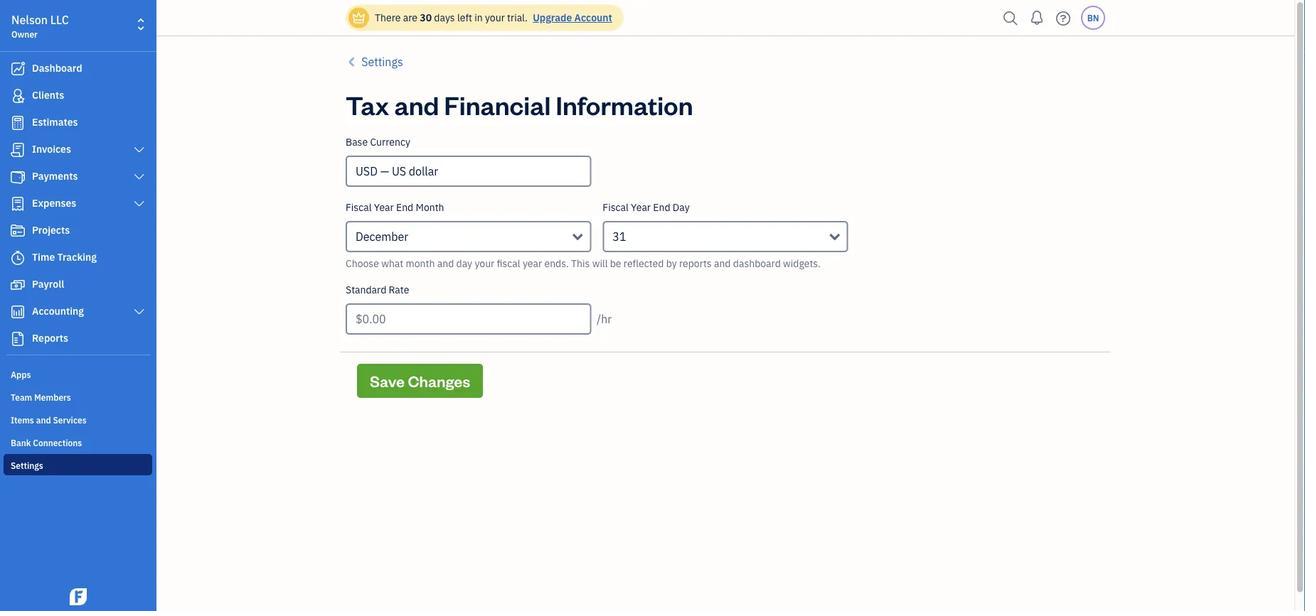 Task type: vqa. For each thing, say whether or not it's contained in the screenshot.
Expenses link
yes



Task type: describe. For each thing, give the bounding box(es) containing it.
1 vertical spatial your
[[475, 257, 495, 270]]

chevron large down image for expenses
[[133, 198, 146, 210]]

notifications image
[[1026, 4, 1049, 32]]

invoice image
[[9, 143, 26, 157]]

Standard Rate text field
[[346, 304, 591, 335]]

currency
[[370, 136, 410, 149]]

clients link
[[4, 83, 152, 109]]

rate
[[389, 284, 409, 297]]

by
[[666, 257, 677, 270]]

financial
[[444, 88, 551, 121]]

standard
[[346, 284, 386, 297]]

year for december
[[374, 201, 394, 214]]

connections
[[33, 438, 82, 449]]

and up currency
[[394, 88, 439, 121]]

services
[[53, 415, 87, 426]]

project image
[[9, 224, 26, 238]]

this
[[571, 257, 590, 270]]

save
[[370, 371, 405, 391]]

time tracking link
[[4, 245, 152, 271]]

chevron large down image
[[133, 307, 146, 318]]

dashboard
[[32, 62, 82, 75]]

nelson
[[11, 12, 48, 27]]

owner
[[11, 28, 38, 40]]

/hr
[[597, 312, 612, 327]]

apps link
[[4, 364, 152, 385]]

team members link
[[4, 386, 152, 408]]

invoices link
[[4, 137, 152, 163]]

items and services link
[[4, 409, 152, 430]]

chart image
[[9, 305, 26, 319]]

year
[[523, 257, 542, 270]]

bank connections link
[[4, 432, 152, 453]]

payroll link
[[4, 272, 152, 298]]

trial.
[[507, 11, 528, 24]]

go to help image
[[1052, 7, 1075, 29]]

nelson llc owner
[[11, 12, 69, 40]]

fiscal for 31
[[603, 201, 629, 214]]

dashboard
[[733, 257, 781, 270]]

bn
[[1088, 12, 1099, 23]]

time
[[32, 251, 55, 264]]

31
[[613, 229, 626, 244]]

there are 30 days left in your trial. upgrade account
[[375, 11, 612, 24]]

accounting link
[[4, 300, 152, 325]]

tax and financial information
[[346, 88, 693, 121]]

day
[[673, 201, 690, 214]]

report image
[[9, 332, 26, 346]]

main element
[[0, 0, 192, 612]]

are
[[403, 11, 418, 24]]

reports link
[[4, 327, 152, 352]]

projects
[[32, 224, 70, 237]]

accounting
[[32, 305, 84, 318]]

settings link
[[4, 455, 152, 476]]

choose
[[346, 257, 379, 270]]

widgets.
[[783, 257, 821, 270]]

team members
[[11, 392, 71, 403]]

bank
[[11, 438, 31, 449]]

apps
[[11, 369, 31, 381]]

month
[[406, 257, 435, 270]]

choose what month and day your fiscal year ends. this will be reflected by reports and dashboard widgets.
[[346, 257, 821, 270]]

left
[[457, 11, 472, 24]]

30
[[420, 11, 432, 24]]

llc
[[50, 12, 69, 27]]

what
[[381, 257, 404, 270]]

tax
[[346, 88, 389, 121]]

items and services
[[11, 415, 87, 426]]

fiscal for december
[[346, 201, 372, 214]]

information
[[556, 88, 693, 121]]

chevron large down image for payments
[[133, 171, 146, 183]]

end for 31
[[653, 201, 671, 214]]

Fiscal Year End Day field
[[603, 221, 849, 253]]

estimate image
[[9, 116, 26, 130]]

and left day
[[437, 257, 454, 270]]

settings inside button
[[362, 54, 403, 69]]

team
[[11, 392, 32, 403]]

fiscal year end month
[[346, 201, 444, 214]]

there
[[375, 11, 401, 24]]

day
[[456, 257, 472, 270]]

fiscal
[[497, 257, 521, 270]]



Task type: locate. For each thing, give the bounding box(es) containing it.
your
[[485, 11, 505, 24], [475, 257, 495, 270]]

chevron large down image
[[133, 144, 146, 156], [133, 171, 146, 183], [133, 198, 146, 210]]

Fiscal Year End Month field
[[346, 221, 591, 253]]

client image
[[9, 89, 26, 103]]

your right in
[[485, 11, 505, 24]]

1 horizontal spatial year
[[631, 201, 651, 214]]

in
[[475, 11, 483, 24]]

fiscal up december
[[346, 201, 372, 214]]

end left day
[[653, 201, 671, 214]]

and right reports
[[714, 257, 731, 270]]

1 horizontal spatial end
[[653, 201, 671, 214]]

search image
[[1000, 7, 1022, 29]]

payments link
[[4, 164, 152, 190]]

payroll
[[32, 278, 64, 291]]

2 vertical spatial chevron large down image
[[133, 198, 146, 210]]

1 fiscal from the left
[[346, 201, 372, 214]]

chevron large down image up "payments" link
[[133, 144, 146, 156]]

upgrade account link
[[530, 11, 612, 24]]

and
[[394, 88, 439, 121], [437, 257, 454, 270], [714, 257, 731, 270], [36, 415, 51, 426]]

year up december
[[374, 201, 394, 214]]

chevron large down image for invoices
[[133, 144, 146, 156]]

settings right chevronleft icon
[[362, 54, 403, 69]]

december
[[356, 229, 408, 244]]

0 vertical spatial your
[[485, 11, 505, 24]]

standard rate
[[346, 284, 409, 297]]

chevronleft image
[[346, 53, 359, 70]]

2 chevron large down image from the top
[[133, 171, 146, 183]]

members
[[34, 392, 71, 403]]

invoices
[[32, 143, 71, 156]]

dashboard link
[[4, 56, 152, 82]]

Currency text field
[[347, 157, 590, 186]]

ends.
[[545, 257, 569, 270]]

account
[[575, 11, 612, 24]]

time tracking
[[32, 251, 97, 264]]

freshbooks image
[[67, 589, 90, 606]]

chevron large down image up "projects" link on the left of page
[[133, 198, 146, 210]]

2 year from the left
[[631, 201, 651, 214]]

chevron large down image inside invoices link
[[133, 144, 146, 156]]

1 year from the left
[[374, 201, 394, 214]]

settings down bank
[[11, 460, 43, 472]]

payments
[[32, 170, 78, 183]]

year
[[374, 201, 394, 214], [631, 201, 651, 214]]

reports
[[32, 332, 68, 345]]

fiscal year end day
[[603, 201, 690, 214]]

fiscal up 31
[[603, 201, 629, 214]]

0 horizontal spatial end
[[396, 201, 414, 214]]

money image
[[9, 278, 26, 292]]

chevron large down image up expenses link
[[133, 171, 146, 183]]

0 horizontal spatial year
[[374, 201, 394, 214]]

expenses link
[[4, 191, 152, 217]]

month
[[416, 201, 444, 214]]

upgrade
[[533, 11, 572, 24]]

end for december
[[396, 201, 414, 214]]

changes
[[408, 371, 470, 391]]

tracking
[[57, 251, 97, 264]]

and right items
[[36, 415, 51, 426]]

your right day
[[475, 257, 495, 270]]

estimates
[[32, 116, 78, 129]]

settings button
[[346, 53, 403, 70]]

dashboard image
[[9, 62, 26, 76]]

0 vertical spatial settings
[[362, 54, 403, 69]]

reflected
[[624, 257, 664, 270]]

and inside "link"
[[36, 415, 51, 426]]

base currency
[[346, 136, 410, 149]]

clients
[[32, 89, 64, 102]]

crown image
[[351, 10, 366, 25]]

end
[[396, 201, 414, 214], [653, 201, 671, 214]]

fiscal
[[346, 201, 372, 214], [603, 201, 629, 214]]

1 end from the left
[[396, 201, 414, 214]]

chevron large down image inside expenses link
[[133, 198, 146, 210]]

1 horizontal spatial settings
[[362, 54, 403, 69]]

bn button
[[1081, 6, 1106, 30]]

will
[[592, 257, 608, 270]]

1 vertical spatial chevron large down image
[[133, 171, 146, 183]]

reports
[[679, 257, 712, 270]]

bank connections
[[11, 438, 82, 449]]

1 vertical spatial settings
[[11, 460, 43, 472]]

2 fiscal from the left
[[603, 201, 629, 214]]

estimates link
[[4, 110, 152, 136]]

0 horizontal spatial fiscal
[[346, 201, 372, 214]]

timer image
[[9, 251, 26, 265]]

settings inside main element
[[11, 460, 43, 472]]

year left day
[[631, 201, 651, 214]]

be
[[610, 257, 621, 270]]

expense image
[[9, 197, 26, 211]]

3 chevron large down image from the top
[[133, 198, 146, 210]]

projects link
[[4, 218, 152, 244]]

save changes
[[370, 371, 470, 391]]

payment image
[[9, 170, 26, 184]]

1 horizontal spatial fiscal
[[603, 201, 629, 214]]

expenses
[[32, 197, 76, 210]]

2 end from the left
[[653, 201, 671, 214]]

days
[[434, 11, 455, 24]]

chevron large down image inside "payments" link
[[133, 171, 146, 183]]

items
[[11, 415, 34, 426]]

save changes button
[[357, 364, 483, 398]]

base
[[346, 136, 368, 149]]

end left month
[[396, 201, 414, 214]]

1 chevron large down image from the top
[[133, 144, 146, 156]]

settings
[[362, 54, 403, 69], [11, 460, 43, 472]]

0 horizontal spatial settings
[[11, 460, 43, 472]]

0 vertical spatial chevron large down image
[[133, 144, 146, 156]]

year for 31
[[631, 201, 651, 214]]



